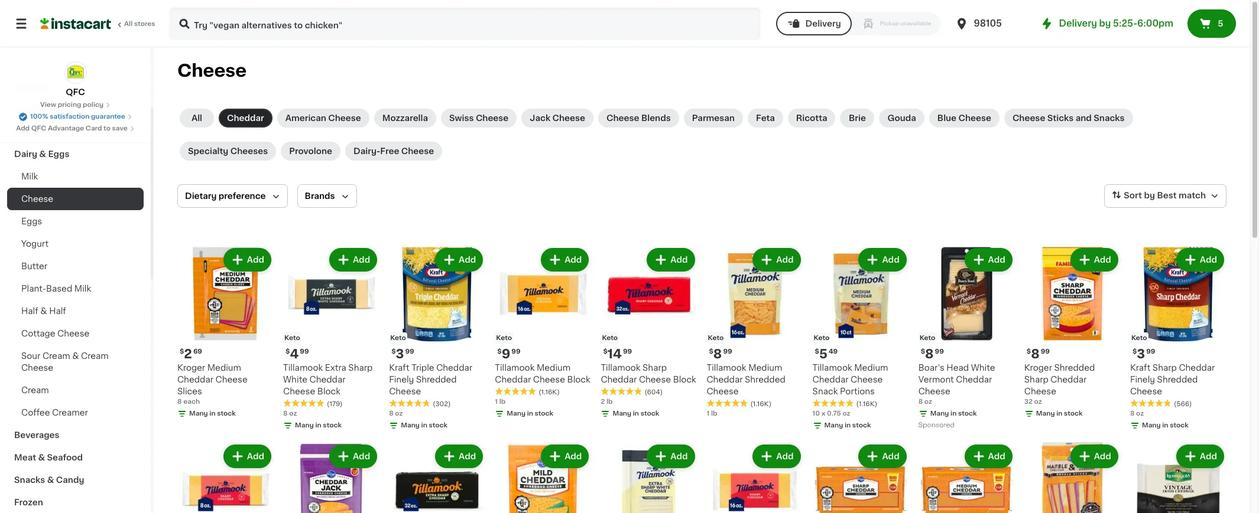 Task type: describe. For each thing, give the bounding box(es) containing it.
ricotta link
[[788, 109, 836, 128]]

8 oz for tillamook extra sharp white cheddar cheese block
[[283, 411, 297, 418]]

cheese sticks and snacks
[[1013, 114, 1125, 122]]

gouda
[[888, 114, 917, 122]]

x
[[822, 411, 826, 418]]

$ 2 69
[[180, 348, 202, 361]]

save
[[112, 125, 128, 132]]

milk link
[[7, 166, 144, 188]]

many for tillamook medium cheddar cheese snack portions
[[825, 423, 844, 429]]

satisfaction
[[50, 114, 89, 120]]

& for seafood
[[38, 454, 45, 463]]

99 for boar's head white vermont cheddar cheese
[[935, 349, 944, 356]]

delivery by 5:25-6:00pm link
[[1041, 17, 1174, 31]]

specialty cheeses
[[188, 147, 268, 156]]

dietary preference
[[185, 192, 266, 200]]

sharp inside kraft sharp cheddar finely shredded cheese
[[1153, 364, 1177, 373]]

recipes
[[14, 83, 49, 91]]

cheeses
[[230, 147, 268, 156]]

(1.16k) for 5
[[857, 402, 878, 408]]

specialty cheeses link
[[180, 142, 276, 161]]

many in stock for tillamook medium cheddar cheese block
[[507, 411, 554, 418]]

american cheese link
[[277, 109, 369, 128]]

cream up coffee
[[21, 387, 49, 395]]

lists link
[[7, 33, 144, 57]]

recipes link
[[7, 76, 144, 98]]

& for eggs
[[39, 150, 46, 159]]

medium inside kroger medium cheddar cheese slices 8 each
[[207, 364, 241, 373]]

4
[[290, 348, 299, 361]]

qfc logo image
[[64, 62, 87, 84]]

8 up boar's
[[926, 348, 934, 361]]

kroger for 2
[[177, 364, 205, 373]]

$ 4 99
[[286, 348, 309, 361]]

(1.16k) for 9
[[539, 390, 560, 396]]

vermont
[[919, 376, 954, 384]]

best match
[[1158, 192, 1207, 200]]

american cheese
[[286, 114, 361, 122]]

head
[[947, 364, 969, 373]]

delivery for delivery by 5:25-6:00pm
[[1060, 19, 1098, 28]]

keto for tillamook medium cheddar shredded cheese
[[708, 335, 724, 342]]

frozen link
[[7, 492, 144, 514]]

yogurt
[[21, 240, 49, 248]]

based
[[46, 285, 72, 293]]

keto for tillamook medium cheddar cheese block
[[496, 335, 512, 342]]

stock for tillamook sharp cheddar cheese block
[[641, 411, 660, 418]]

1 horizontal spatial milk
[[74, 285, 91, 293]]

$ 8 99 for tillamook medium cheddar shredded cheese
[[709, 348, 733, 361]]

kraft sharp cheddar finely shredded cheese
[[1131, 364, 1216, 396]]

extra
[[325, 364, 346, 373]]

by for sort
[[1145, 192, 1156, 200]]

cheese inside the tillamook extra sharp white cheddar cheese block
[[283, 388, 315, 396]]

cheese inside tillamook medium cheddar cheese block
[[533, 376, 565, 384]]

all stores link
[[40, 7, 156, 40]]

keto for tillamook medium cheddar cheese snack portions
[[814, 335, 830, 342]]

in down kroger medium cheddar cheese slices 8 each
[[210, 411, 216, 418]]

free
[[380, 147, 399, 156]]

cheese inside cheese blends link
[[607, 114, 640, 122]]

cheese inside cheese sticks and snacks link
[[1013, 114, 1046, 122]]

1 vertical spatial snacks
[[14, 477, 45, 485]]

keto for boar's head white vermont cheddar cheese
[[920, 335, 936, 342]]

jack
[[530, 114, 551, 122]]

8 down the tillamook extra sharp white cheddar cheese block
[[283, 411, 288, 418]]

8 up tillamook medium cheddar shredded cheese
[[714, 348, 722, 361]]

$ for tillamook medium cheddar cheese snack portions
[[815, 349, 820, 356]]

10 x 0.75 oz
[[813, 411, 851, 418]]

cheddar inside "tillamook medium cheddar cheese snack portions"
[[813, 376, 849, 384]]

cheddar inside boar's head white vermont cheddar cheese 8 oz
[[957, 376, 993, 384]]

medium for 9
[[537, 364, 571, 373]]

cheese inside "tillamook medium cheddar cheese snack portions"
[[851, 376, 883, 384]]

cottage
[[21, 330, 55, 338]]

oz down kraft triple cheddar finely shredded cheese at the left of the page
[[395, 411, 403, 418]]

qfc link
[[64, 62, 87, 98]]

tillamook sharp cheddar cheese block
[[601, 364, 697, 384]]

98105
[[974, 19, 1002, 28]]

pricing
[[58, 102, 81, 108]]

Search field
[[170, 8, 760, 39]]

1 horizontal spatial snacks
[[1094, 114, 1125, 122]]

card
[[86, 125, 102, 132]]

0 horizontal spatial qfc
[[31, 125, 46, 132]]

$ 3 99 for triple
[[392, 348, 414, 361]]

kraft triple cheddar finely shredded cheese
[[389, 364, 473, 396]]

white inside the tillamook extra sharp white cheddar cheese block
[[283, 376, 308, 384]]

finely for sharp
[[1131, 376, 1156, 384]]

cheddar inside "tillamook sharp cheddar cheese block"
[[601, 376, 637, 384]]

stock for kraft sharp cheddar finely shredded cheese
[[1171, 423, 1189, 429]]

many in stock for tillamook medium cheddar cheese snack portions
[[825, 423, 871, 429]]

by for delivery
[[1100, 19, 1112, 28]]

snack
[[813, 388, 838, 396]]

coffee creamer
[[21, 409, 88, 418]]

delivery for delivery
[[806, 20, 841, 28]]

lb for 9
[[500, 399, 506, 406]]

many in stock down kroger shredded sharp cheddar cheese 32 oz
[[1037, 411, 1083, 418]]

0 vertical spatial qfc
[[66, 88, 85, 96]]

each
[[183, 399, 200, 406]]

product group containing 14
[[601, 246, 698, 422]]

& inside sour cream & cream cheese
[[72, 352, 79, 361]]

american
[[286, 114, 326, 122]]

plant-
[[21, 285, 46, 293]]

stock for tillamook extra sharp white cheddar cheese block
[[323, 423, 342, 429]]

sour cream & cream cheese
[[21, 352, 109, 373]]

cheese blends link
[[599, 109, 679, 128]]

8 up kroger shredded sharp cheddar cheese 32 oz
[[1032, 348, 1040, 361]]

view
[[40, 102, 56, 108]]

$ for kroger medium cheddar cheese slices
[[180, 349, 184, 356]]

oz right 0.75
[[843, 411, 851, 418]]

product group containing 5
[[813, 246, 909, 434]]

many in stock for tillamook extra sharp white cheddar cheese block
[[295, 423, 342, 429]]

in for kraft triple cheddar finely shredded cheese
[[421, 423, 427, 429]]

brands button
[[297, 185, 357, 208]]

all for all
[[192, 114, 202, 122]]

shredded inside tillamook medium cheddar shredded cheese
[[745, 376, 786, 384]]

product group containing 9
[[495, 246, 592, 422]]

tillamook for 8
[[707, 364, 747, 373]]

tillamook for 9
[[495, 364, 535, 373]]

(566)
[[1175, 402, 1193, 408]]

in for tillamook medium cheddar cheese block
[[527, 411, 533, 418]]

10
[[813, 411, 820, 418]]

many up sponsored badge image
[[931, 411, 949, 418]]

dairy-free cheese link
[[345, 142, 443, 161]]

boar's
[[919, 364, 945, 373]]

$ for tillamook sharp cheddar cheese block
[[603, 349, 608, 356]]

tillamook medium cheddar shredded cheese
[[707, 364, 786, 396]]

jack cheese
[[530, 114, 586, 122]]

(179)
[[327, 402, 343, 408]]

in up sponsored badge image
[[951, 411, 957, 418]]

tillamook extra sharp white cheddar cheese block
[[283, 364, 373, 396]]

cheese inside "tillamook sharp cheddar cheese block"
[[639, 376, 671, 384]]

0.75
[[827, 411, 842, 418]]

shredded inside kroger shredded sharp cheddar cheese 32 oz
[[1055, 364, 1096, 373]]

keto for kraft sharp cheddar finely shredded cheese
[[1132, 335, 1148, 342]]

3 for kraft triple cheddar finely shredded cheese
[[396, 348, 404, 361]]

tillamook medium cheddar cheese block
[[495, 364, 591, 384]]

tillamook for 4
[[283, 364, 323, 373]]

$ 8 99 for kroger shredded sharp cheddar cheese
[[1027, 348, 1050, 361]]

stock for tillamook medium cheddar cheese block
[[535, 411, 554, 418]]

produce link
[[7, 121, 144, 143]]

oz inside kroger shredded sharp cheddar cheese 32 oz
[[1035, 399, 1043, 406]]

dietary preference button
[[177, 185, 288, 208]]

cottage cheese link
[[7, 323, 144, 345]]

tillamook medium cheddar cheese snack portions
[[813, 364, 889, 396]]

many in stock up sponsored badge image
[[931, 411, 977, 418]]

8 inside kroger medium cheddar cheese slices 8 each
[[177, 399, 182, 406]]

$ for kraft triple cheddar finely shredded cheese
[[392, 349, 396, 356]]

meat
[[14, 454, 36, 463]]

& for candy
[[47, 477, 54, 485]]

$ for kroger shredded sharp cheddar cheese
[[1027, 349, 1032, 356]]

snacks & candy link
[[7, 470, 144, 492]]

swiss
[[450, 114, 474, 122]]

stock down kroger medium cheddar cheese slices 8 each
[[217, 411, 236, 418]]

0 vertical spatial 2
[[184, 348, 192, 361]]

cheese inside kraft sharp cheddar finely shredded cheese
[[1131, 388, 1163, 396]]

many for kraft triple cheddar finely shredded cheese
[[401, 423, 420, 429]]

blue cheese
[[938, 114, 992, 122]]

view pricing policy
[[40, 102, 104, 108]]

dietary
[[185, 192, 217, 200]]

many for tillamook sharp cheddar cheese block
[[613, 411, 632, 418]]

blue cheese link
[[930, 109, 1000, 128]]

blends
[[642, 114, 671, 122]]

(604)
[[645, 390, 663, 396]]

stock for kraft triple cheddar finely shredded cheese
[[429, 423, 448, 429]]

lb for 14
[[607, 399, 613, 406]]

produce
[[14, 128, 50, 136]]

many in stock for tillamook sharp cheddar cheese block
[[613, 411, 660, 418]]

cheddar inside tillamook medium cheddar shredded cheese
[[707, 376, 743, 384]]

2 lb
[[601, 399, 613, 406]]

instacart logo image
[[40, 17, 111, 31]]

parmesan link
[[684, 109, 743, 128]]

kroger medium cheddar cheese slices 8 each
[[177, 364, 248, 406]]

kraft for kraft triple cheddar finely shredded cheese
[[389, 364, 410, 373]]

in for tillamook medium cheddar cheese snack portions
[[845, 423, 851, 429]]

1 for 9
[[495, 399, 498, 406]]

8 oz for kraft sharp cheddar finely shredded cheese
[[1131, 411, 1145, 418]]

99 for kraft sharp cheddar finely shredded cheese
[[1147, 349, 1156, 356]]

in down kroger shredded sharp cheddar cheese 32 oz
[[1057, 411, 1063, 418]]

1 vertical spatial 2
[[601, 399, 605, 406]]

8 down kraft triple cheddar finely shredded cheese at the left of the page
[[389, 411, 394, 418]]

cheddar inside kraft sharp cheddar finely shredded cheese
[[1180, 364, 1216, 373]]

mozzarella link
[[374, 109, 437, 128]]

cheese inside tillamook medium cheddar shredded cheese
[[707, 388, 739, 396]]



Task type: locate. For each thing, give the bounding box(es) containing it.
half down plant-
[[21, 308, 38, 316]]

1 horizontal spatial qfc
[[66, 88, 85, 96]]

provolone link
[[281, 142, 341, 161]]

1 vertical spatial 1 lb
[[707, 411, 718, 418]]

5 keto from the left
[[390, 335, 406, 342]]

all
[[124, 21, 133, 27], [192, 114, 202, 122]]

many for tillamook extra sharp white cheddar cheese block
[[295, 423, 314, 429]]

2
[[184, 348, 192, 361], [601, 399, 605, 406]]

stock for tillamook medium cheddar cheese snack portions
[[853, 423, 871, 429]]

$ for tillamook medium cheddar shredded cheese
[[709, 349, 714, 356]]

cheddar inside tillamook medium cheddar cheese block
[[495, 376, 531, 384]]

2 $ 8 99 from the left
[[1027, 348, 1050, 361]]

2 left 69
[[184, 348, 192, 361]]

0 horizontal spatial milk
[[21, 173, 38, 181]]

4 keto from the left
[[814, 335, 830, 342]]

sticks
[[1048, 114, 1074, 122]]

5:25-
[[1114, 19, 1138, 28]]

1 $ from the left
[[180, 349, 184, 356]]

snacks up frozen
[[14, 477, 45, 485]]

0 horizontal spatial snacks
[[14, 477, 45, 485]]

$ up the tillamook extra sharp white cheddar cheese block
[[286, 349, 290, 356]]

0 horizontal spatial 1 lb
[[495, 399, 506, 406]]

block for 9
[[568, 376, 591, 384]]

many for kraft sharp cheddar finely shredded cheese
[[1143, 423, 1161, 429]]

0 horizontal spatial by
[[1100, 19, 1112, 28]]

2 $ 3 99 from the left
[[1133, 348, 1156, 361]]

block for 14
[[673, 376, 697, 384]]

$ for tillamook extra sharp white cheddar cheese block
[[286, 349, 290, 356]]

& down cottage cheese link on the bottom left
[[72, 352, 79, 361]]

$ for kraft sharp cheddar finely shredded cheese
[[1133, 349, 1137, 356]]

1 horizontal spatial 2
[[601, 399, 605, 406]]

sour
[[21, 352, 40, 361]]

99 right 4
[[300, 349, 309, 356]]

kraft for kraft sharp cheddar finely shredded cheese
[[1131, 364, 1151, 373]]

6 keto from the left
[[602, 335, 618, 342]]

0 horizontal spatial block
[[318, 388, 341, 396]]

1 horizontal spatial 1
[[707, 411, 710, 418]]

5 $ from the left
[[815, 349, 820, 356]]

1 down "$ 9 99"
[[495, 399, 498, 406]]

in down tillamook medium cheddar cheese block
[[527, 411, 533, 418]]

kraft inside kraft triple cheddar finely shredded cheese
[[389, 364, 410, 373]]

in
[[210, 411, 216, 418], [527, 411, 533, 418], [1057, 411, 1063, 418], [633, 411, 639, 418], [951, 411, 957, 418], [315, 423, 322, 429], [845, 423, 851, 429], [421, 423, 427, 429], [1163, 423, 1169, 429]]

oz right 32
[[1035, 399, 1043, 406]]

8 99 from the left
[[1147, 349, 1156, 356]]

1 vertical spatial by
[[1145, 192, 1156, 200]]

all for all stores
[[124, 21, 133, 27]]

0 vertical spatial snacks
[[1094, 114, 1125, 122]]

1 vertical spatial 5
[[820, 348, 828, 361]]

3 $ 8 99 from the left
[[921, 348, 944, 361]]

1 half from the left
[[21, 308, 38, 316]]

$ 5 49
[[815, 348, 838, 361]]

match
[[1179, 192, 1207, 200]]

$ left 69
[[180, 349, 184, 356]]

lb down the "9"
[[500, 399, 506, 406]]

& for half
[[40, 308, 47, 316]]

2 99 from the left
[[512, 349, 521, 356]]

8
[[714, 348, 722, 361], [1032, 348, 1040, 361], [926, 348, 934, 361], [177, 399, 182, 406], [919, 399, 923, 406], [283, 411, 288, 418], [389, 411, 394, 418], [1131, 411, 1135, 418]]

1 kroger from the left
[[177, 364, 205, 373]]

many in stock down tillamook medium cheddar cheese block
[[507, 411, 554, 418]]

2 medium from the left
[[537, 364, 571, 373]]

4 medium from the left
[[855, 364, 889, 373]]

2 horizontal spatial lb
[[711, 411, 718, 418]]

cheese inside kroger medium cheddar cheese slices 8 each
[[216, 376, 248, 384]]

keto up kraft sharp cheddar finely shredded cheese
[[1132, 335, 1148, 342]]

$ 3 99 up kraft sharp cheddar finely shredded cheese
[[1133, 348, 1156, 361]]

cheese inside sour cream & cream cheese
[[21, 364, 53, 373]]

$ inside $ 5 49
[[815, 349, 820, 356]]

0 horizontal spatial $ 8 99
[[709, 348, 733, 361]]

$ inside the $ 14 99
[[603, 349, 608, 356]]

1 horizontal spatial delivery
[[1060, 19, 1098, 28]]

sharp right the extra
[[349, 364, 373, 373]]

99 for tillamook medium cheddar cheese block
[[512, 349, 521, 356]]

1 vertical spatial eggs
[[21, 218, 42, 226]]

cheese inside jack cheese link
[[553, 114, 586, 122]]

finely
[[389, 376, 414, 384], [1131, 376, 1156, 384]]

delivery
[[1060, 19, 1098, 28], [806, 20, 841, 28]]

1 3 from the left
[[396, 348, 404, 361]]

$ up boar's
[[921, 349, 926, 356]]

thanksgiving link
[[7, 98, 144, 121]]

8 down kraft sharp cheddar finely shredded cheese
[[1131, 411, 1135, 418]]

0 vertical spatial white
[[972, 364, 996, 373]]

$ up "tillamook sharp cheddar cheese block"
[[603, 349, 608, 356]]

(1.16k) down tillamook medium cheddar cheese block
[[539, 390, 560, 396]]

tillamook inside tillamook medium cheddar cheese block
[[495, 364, 535, 373]]

$ 8 99 up tillamook medium cheddar shredded cheese
[[709, 348, 733, 361]]

1 kraft from the left
[[389, 364, 410, 373]]

3 for kraft sharp cheddar finely shredded cheese
[[1137, 348, 1146, 361]]

2 8 oz from the left
[[389, 411, 403, 418]]

milk
[[21, 173, 38, 181], [74, 285, 91, 293]]

guarantee
[[91, 114, 125, 120]]

butter link
[[7, 256, 144, 278]]

1 lb for 8
[[707, 411, 718, 418]]

cream down cottage cheese
[[43, 352, 70, 361]]

1 vertical spatial qfc
[[31, 125, 46, 132]]

$ 3 99 for sharp
[[1133, 348, 1156, 361]]

0 vertical spatial milk
[[21, 173, 38, 181]]

1 horizontal spatial $ 3 99
[[1133, 348, 1156, 361]]

Best match Sort by field
[[1105, 185, 1227, 208]]

in for tillamook sharp cheddar cheese block
[[633, 411, 639, 418]]

3 $ from the left
[[498, 349, 502, 356]]

1 keto from the left
[[285, 335, 300, 342]]

3 up kraft triple cheddar finely shredded cheese at the left of the page
[[396, 348, 404, 361]]

(1.16k) down tillamook medium cheddar shredded cheese
[[751, 402, 772, 408]]

99 up kroger shredded sharp cheddar cheese 32 oz
[[1041, 349, 1050, 356]]

99 for tillamook extra sharp white cheddar cheese block
[[300, 349, 309, 356]]

many in stock for kraft triple cheddar finely shredded cheese
[[401, 423, 448, 429]]

1 vertical spatial all
[[192, 114, 202, 122]]

stock down (604)
[[641, 411, 660, 418]]

99 right 14
[[623, 349, 632, 356]]

cheese inside kraft triple cheddar finely shredded cheese
[[389, 388, 421, 396]]

lists
[[33, 41, 53, 49]]

99 up boar's
[[935, 349, 944, 356]]

8 down vermont
[[919, 399, 923, 406]]

many in stock down (604)
[[613, 411, 660, 418]]

boar's head white vermont cheddar cheese 8 oz
[[919, 364, 996, 406]]

lb down "tillamook sharp cheddar cheese block"
[[607, 399, 613, 406]]

1 horizontal spatial kraft
[[1131, 364, 1151, 373]]

beverages
[[14, 432, 59, 440]]

medium inside tillamook medium cheddar shredded cheese
[[749, 364, 783, 373]]

medium for 5
[[855, 364, 889, 373]]

0 horizontal spatial eggs
[[21, 218, 42, 226]]

2 tillamook from the left
[[495, 364, 535, 373]]

beverages link
[[7, 425, 144, 447]]

advantage
[[48, 125, 84, 132]]

8 $ from the left
[[603, 349, 608, 356]]

& inside 'dairy & eggs' link
[[39, 150, 46, 159]]

1 lb down tillamook medium cheddar shredded cheese
[[707, 411, 718, 418]]

triple
[[412, 364, 434, 373]]

creamer
[[52, 409, 88, 418]]

1 vertical spatial 1
[[707, 411, 710, 418]]

1 vertical spatial white
[[283, 376, 308, 384]]

8 oz down kraft sharp cheddar finely shredded cheese
[[1131, 411, 1145, 418]]

cheese inside american cheese link
[[328, 114, 361, 122]]

3 keto from the left
[[708, 335, 724, 342]]

feta link
[[748, 109, 784, 128]]

sharp inside "tillamook sharp cheddar cheese block"
[[643, 364, 667, 373]]

kroger inside kroger shredded sharp cheddar cheese 32 oz
[[1025, 364, 1053, 373]]

3
[[396, 348, 404, 361], [1137, 348, 1146, 361]]

3 medium from the left
[[749, 364, 783, 373]]

9 $ from the left
[[921, 349, 926, 356]]

3 8 oz from the left
[[1131, 411, 1145, 418]]

1 8 oz from the left
[[283, 411, 297, 418]]

tillamook for 5
[[813, 364, 853, 373]]

mozzarella
[[382, 114, 428, 122]]

(1.16k) down the portions
[[857, 402, 878, 408]]

cheese link
[[7, 188, 144, 211]]

many
[[189, 411, 208, 418], [507, 411, 526, 418], [1037, 411, 1055, 418], [613, 411, 632, 418], [931, 411, 949, 418], [295, 423, 314, 429], [825, 423, 844, 429], [401, 423, 420, 429], [1143, 423, 1161, 429]]

medium inside "tillamook medium cheddar cheese snack portions"
[[855, 364, 889, 373]]

0 horizontal spatial 1
[[495, 399, 498, 406]]

many in stock down (566)
[[1143, 423, 1189, 429]]

keto up 4
[[285, 335, 300, 342]]

many down 2 lb
[[613, 411, 632, 418]]

stock down kroger shredded sharp cheddar cheese 32 oz
[[1065, 411, 1083, 418]]

in for tillamook extra sharp white cheddar cheese block
[[315, 423, 322, 429]]

99 up tillamook medium cheddar shredded cheese
[[724, 349, 733, 356]]

2 finely from the left
[[1131, 376, 1156, 384]]

cheese inside blue cheese link
[[959, 114, 992, 122]]

(302)
[[433, 402, 451, 408]]

lb down tillamook medium cheddar shredded cheese
[[711, 411, 718, 418]]

product group containing 2
[[177, 246, 274, 422]]

many in stock down (179)
[[295, 423, 342, 429]]

None search field
[[169, 7, 761, 40]]

cheddar inside kroger shredded sharp cheddar cheese 32 oz
[[1051, 376, 1087, 384]]

$ inside $ 2 69
[[180, 349, 184, 356]]

keto up 14
[[602, 335, 618, 342]]

14
[[608, 348, 622, 361]]

many for tillamook medium cheddar cheese block
[[507, 411, 526, 418]]

portions
[[840, 388, 875, 396]]

add qfc advantage card to save
[[16, 125, 128, 132]]

99 up kraft sharp cheddar finely shredded cheese
[[1147, 349, 1156, 356]]

qfc
[[66, 88, 85, 96], [31, 125, 46, 132]]

$ for tillamook medium cheddar cheese block
[[498, 349, 502, 356]]

0 horizontal spatial 2
[[184, 348, 192, 361]]

$ for boar's head white vermont cheddar cheese
[[921, 349, 926, 356]]

sour cream & cream cheese link
[[7, 345, 144, 380]]

0 horizontal spatial lb
[[500, 399, 506, 406]]

1 horizontal spatial lb
[[607, 399, 613, 406]]

and
[[1076, 114, 1092, 122]]

tillamook inside "tillamook medium cheddar cheese snack portions"
[[813, 364, 853, 373]]

& inside half & half link
[[40, 308, 47, 316]]

1 horizontal spatial block
[[568, 376, 591, 384]]

policy
[[83, 102, 104, 108]]

8 oz for kraft triple cheddar finely shredded cheese
[[389, 411, 403, 418]]

lb for 8
[[711, 411, 718, 418]]

cheese inside dairy-free cheese link
[[401, 147, 434, 156]]

& left candy
[[47, 477, 54, 485]]

many in stock
[[189, 411, 236, 418], [507, 411, 554, 418], [1037, 411, 1083, 418], [613, 411, 660, 418], [931, 411, 977, 418], [295, 423, 342, 429], [825, 423, 871, 429], [401, 423, 448, 429], [1143, 423, 1189, 429]]

$ 8 99 up boar's
[[921, 348, 944, 361]]

white right head
[[972, 364, 996, 373]]

7 keto from the left
[[920, 335, 936, 342]]

plant-based milk link
[[7, 278, 144, 300]]

0 horizontal spatial 5
[[820, 348, 828, 361]]

sharp up (604)
[[643, 364, 667, 373]]

5 99 from the left
[[405, 349, 414, 356]]

keto up the "9"
[[496, 335, 512, 342]]

2 horizontal spatial $ 8 99
[[1027, 348, 1050, 361]]

cream down cottage cheese link on the bottom left
[[81, 352, 109, 361]]

in for kraft sharp cheddar finely shredded cheese
[[1163, 423, 1169, 429]]

many down kraft sharp cheddar finely shredded cheese
[[1143, 423, 1161, 429]]

0 horizontal spatial 8 oz
[[283, 411, 297, 418]]

cheddar inside kraft triple cheddar finely shredded cheese
[[437, 364, 473, 373]]

(1.16k) for 8
[[751, 402, 772, 408]]

1 lb
[[495, 399, 506, 406], [707, 411, 718, 418]]

2 kraft from the left
[[1131, 364, 1151, 373]]

cheese
[[177, 62, 247, 79], [328, 114, 361, 122], [476, 114, 509, 122], [553, 114, 586, 122], [607, 114, 640, 122], [959, 114, 992, 122], [1013, 114, 1046, 122], [401, 147, 434, 156], [21, 195, 53, 203], [57, 330, 89, 338], [21, 364, 53, 373], [216, 376, 248, 384], [533, 376, 565, 384], [851, 376, 883, 384], [639, 376, 671, 384], [283, 388, 315, 396], [707, 388, 739, 396], [1025, 388, 1057, 396], [389, 388, 421, 396], [919, 388, 951, 396], [1131, 388, 1163, 396]]

swiss cheese
[[450, 114, 509, 122]]

stock down '(302)' on the left of the page
[[429, 423, 448, 429]]

medium
[[207, 364, 241, 373], [537, 364, 571, 373], [749, 364, 783, 373], [855, 364, 889, 373]]

8 oz down the tillamook extra sharp white cheddar cheese block
[[283, 411, 297, 418]]

product group containing 4
[[283, 246, 380, 434]]

finely for triple
[[389, 376, 414, 384]]

kroger down $ 2 69
[[177, 364, 205, 373]]

many in stock down each
[[189, 411, 236, 418]]

tillamook
[[283, 364, 323, 373], [495, 364, 535, 373], [707, 364, 747, 373], [813, 364, 853, 373], [601, 364, 641, 373]]

0 horizontal spatial finely
[[389, 376, 414, 384]]

1 horizontal spatial finely
[[1131, 376, 1156, 384]]

$ up kroger shredded sharp cheddar cheese 32 oz
[[1027, 349, 1032, 356]]

cheese inside cottage cheese link
[[57, 330, 89, 338]]

99 for tillamook medium cheddar shredded cheese
[[724, 349, 733, 356]]

& inside meat & seafood link
[[38, 454, 45, 463]]

cheese blends
[[607, 114, 671, 122]]

$ inside the $ 4 99
[[286, 349, 290, 356]]

99 up triple
[[405, 349, 414, 356]]

coffee
[[21, 409, 50, 418]]

cheddar inside the tillamook extra sharp white cheddar cheese block
[[310, 376, 346, 384]]

block inside the tillamook extra sharp white cheddar cheese block
[[318, 388, 341, 396]]

5 button
[[1188, 9, 1237, 38]]

6 99 from the left
[[623, 349, 632, 356]]

delivery inside 'button'
[[806, 20, 841, 28]]

by right sort at top
[[1145, 192, 1156, 200]]

sharp
[[349, 364, 373, 373], [643, 364, 667, 373], [1153, 364, 1177, 373], [1025, 376, 1049, 384]]

1 $ 8 99 from the left
[[709, 348, 733, 361]]

shredded inside kraft triple cheddar finely shredded cheese
[[416, 376, 457, 384]]

oz down the tillamook extra sharp white cheddar cheese block
[[289, 411, 297, 418]]

medium inside tillamook medium cheddar cheese block
[[537, 364, 571, 373]]

10 $ from the left
[[1133, 349, 1137, 356]]

seafood
[[47, 454, 83, 463]]

keto up kraft triple cheddar finely shredded cheese at the left of the page
[[390, 335, 406, 342]]

(1.16k)
[[539, 390, 560, 396], [751, 402, 772, 408], [857, 402, 878, 408]]

1 tillamook from the left
[[283, 364, 323, 373]]

service type group
[[776, 12, 941, 35]]

49
[[829, 349, 838, 356]]

6 $ from the left
[[1027, 349, 1032, 356]]

2 keto from the left
[[496, 335, 512, 342]]

$ up kraft triple cheddar finely shredded cheese at the left of the page
[[392, 349, 396, 356]]

cheddar
[[227, 114, 264, 122], [437, 364, 473, 373], [1180, 364, 1216, 373], [177, 376, 213, 384], [310, 376, 346, 384], [495, 376, 531, 384], [707, 376, 743, 384], [813, 376, 849, 384], [1051, 376, 1087, 384], [601, 376, 637, 384], [957, 376, 993, 384]]

$ inside "$ 9 99"
[[498, 349, 502, 356]]

3 tillamook from the left
[[707, 364, 747, 373]]

cheese inside boar's head white vermont cheddar cheese 8 oz
[[919, 388, 951, 396]]

kroger for 8
[[1025, 364, 1053, 373]]

$ up tillamook medium cheddar cheese block
[[498, 349, 502, 356]]

plant-based milk
[[21, 285, 91, 293]]

0 vertical spatial 1 lb
[[495, 399, 506, 406]]

many down tillamook medium cheddar cheese block
[[507, 411, 526, 418]]

0 horizontal spatial kraft
[[389, 364, 410, 373]]

99 inside the $ 4 99
[[300, 349, 309, 356]]

half down plant-based milk
[[49, 308, 66, 316]]

sponsored badge image
[[919, 423, 955, 429]]

block inside tillamook medium cheddar cheese block
[[568, 376, 591, 384]]

brie
[[849, 114, 866, 122]]

sharp inside the tillamook extra sharp white cheddar cheese block
[[349, 364, 373, 373]]

1 medium from the left
[[207, 364, 241, 373]]

0 vertical spatial by
[[1100, 19, 1112, 28]]

by inside field
[[1145, 192, 1156, 200]]

2 horizontal spatial block
[[673, 376, 697, 384]]

99 inside "$ 9 99"
[[512, 349, 521, 356]]

2 horizontal spatial 8 oz
[[1131, 411, 1145, 418]]

1 $ 3 99 from the left
[[392, 348, 414, 361]]

99 inside the $ 14 99
[[623, 349, 632, 356]]

stock down tillamook medium cheddar cheese block
[[535, 411, 554, 418]]

cheddar inside 'cheddar' "link"
[[227, 114, 264, 122]]

99 for kraft triple cheddar finely shredded cheese
[[405, 349, 414, 356]]

medium for 8
[[749, 364, 783, 373]]

2 horizontal spatial (1.16k)
[[857, 402, 878, 408]]

cheese inside kroger shredded sharp cheddar cheese 32 oz
[[1025, 388, 1057, 396]]

2 kroger from the left
[[1025, 364, 1053, 373]]

1 for 8
[[707, 411, 710, 418]]

99 for tillamook sharp cheddar cheese block
[[623, 349, 632, 356]]

stores
[[134, 21, 155, 27]]

1 horizontal spatial eggs
[[48, 150, 69, 159]]

5 tillamook from the left
[[601, 364, 641, 373]]

white inside boar's head white vermont cheddar cheese 8 oz
[[972, 364, 996, 373]]

$ 8 99 for boar's head white vermont cheddar cheese
[[921, 348, 944, 361]]

dairy
[[14, 150, 37, 159]]

& inside snacks & candy link
[[47, 477, 54, 485]]

7 99 from the left
[[935, 349, 944, 356]]

meat & seafood
[[14, 454, 83, 463]]

2 3 from the left
[[1137, 348, 1146, 361]]

many down each
[[189, 411, 208, 418]]

tillamook for 14
[[601, 364, 641, 373]]

add
[[16, 125, 30, 132], [247, 256, 264, 264], [353, 256, 370, 264], [459, 256, 476, 264], [565, 256, 582, 264], [671, 256, 688, 264], [777, 256, 794, 264], [883, 256, 900, 264], [989, 256, 1006, 264], [1095, 256, 1112, 264], [1200, 256, 1218, 264], [247, 453, 264, 461], [353, 453, 370, 461], [459, 453, 476, 461], [565, 453, 582, 461], [671, 453, 688, 461], [777, 453, 794, 461], [883, 453, 900, 461], [989, 453, 1006, 461], [1095, 453, 1112, 461], [1200, 453, 1218, 461]]

cheddar inside kroger medium cheddar cheese slices 8 each
[[177, 376, 213, 384]]

candy
[[56, 477, 84, 485]]

1 finely from the left
[[389, 376, 414, 384]]

1 vertical spatial milk
[[74, 285, 91, 293]]

in down 10 x 0.75 oz
[[845, 423, 851, 429]]

8 left each
[[177, 399, 182, 406]]

many in stock down '(302)' on the left of the page
[[401, 423, 448, 429]]

100%
[[30, 114, 48, 120]]

0 horizontal spatial half
[[21, 308, 38, 316]]

1 horizontal spatial white
[[972, 364, 996, 373]]

4 tillamook from the left
[[813, 364, 853, 373]]

many down kraft triple cheddar finely shredded cheese at the left of the page
[[401, 423, 420, 429]]

0 vertical spatial 5
[[1218, 20, 1224, 28]]

in down kraft triple cheddar finely shredded cheese at the left of the page
[[421, 423, 427, 429]]

oz inside boar's head white vermont cheddar cheese 8 oz
[[925, 399, 933, 406]]

0 horizontal spatial white
[[283, 376, 308, 384]]

oz down kraft sharp cheddar finely shredded cheese
[[1137, 411, 1145, 418]]

0 horizontal spatial delivery
[[806, 20, 841, 28]]

8 keto from the left
[[1132, 335, 1148, 342]]

oz
[[1035, 399, 1043, 406], [925, 399, 933, 406], [289, 411, 297, 418], [843, 411, 851, 418], [395, 411, 403, 418], [1137, 411, 1145, 418]]

4 $ from the left
[[709, 349, 714, 356]]

★★★★★
[[495, 388, 537, 396], [495, 388, 537, 396], [601, 388, 643, 396], [601, 388, 643, 396], [283, 400, 325, 408], [283, 400, 325, 408], [707, 400, 748, 408], [707, 400, 748, 408], [813, 400, 854, 408], [813, 400, 854, 408], [389, 400, 431, 408], [389, 400, 431, 408], [1131, 400, 1172, 408], [1131, 400, 1172, 408]]

sharp inside kroger shredded sharp cheddar cheese 32 oz
[[1025, 376, 1049, 384]]

qfc down 100%
[[31, 125, 46, 132]]

99 right the "9"
[[512, 349, 521, 356]]

1 horizontal spatial $ 8 99
[[921, 348, 944, 361]]

2 $ from the left
[[286, 349, 290, 356]]

1 horizontal spatial half
[[49, 308, 66, 316]]

sort by
[[1124, 192, 1156, 200]]

eggs link
[[7, 211, 144, 233]]

keto for tillamook extra sharp white cheddar cheese block
[[285, 335, 300, 342]]

1 lb down the "9"
[[495, 399, 506, 406]]

3 up kraft sharp cheddar finely shredded cheese
[[1137, 348, 1146, 361]]

5
[[1218, 20, 1224, 28], [820, 348, 828, 361]]

in down kraft sharp cheddar finely shredded cheese
[[1163, 423, 1169, 429]]

0 vertical spatial all
[[124, 21, 133, 27]]

1 horizontal spatial (1.16k)
[[751, 402, 772, 408]]

cheese inside swiss cheese link
[[476, 114, 509, 122]]

keto for kraft triple cheddar finely shredded cheese
[[390, 335, 406, 342]]

product group
[[177, 246, 274, 422], [283, 246, 380, 434], [389, 246, 486, 434], [495, 246, 592, 422], [601, 246, 698, 422], [707, 246, 804, 419], [813, 246, 909, 434], [919, 246, 1015, 432], [1025, 246, 1121, 422], [1131, 246, 1227, 434], [177, 443, 274, 514], [283, 443, 380, 514], [389, 443, 486, 514], [495, 443, 592, 514], [601, 443, 698, 514], [707, 443, 804, 514], [813, 443, 909, 514], [919, 443, 1015, 514], [1025, 443, 1121, 514], [1131, 443, 1227, 514]]

3 99 from the left
[[724, 349, 733, 356]]

dairy-free cheese
[[354, 147, 434, 156]]

2 half from the left
[[49, 308, 66, 316]]

delivery button
[[776, 12, 852, 35]]

tillamook inside "tillamook sharp cheddar cheese block"
[[601, 364, 641, 373]]

1 horizontal spatial 1 lb
[[707, 411, 718, 418]]

qfc up view pricing policy link
[[66, 88, 85, 96]]

& right dairy
[[39, 150, 46, 159]]

5 inside the "5" button
[[1218, 20, 1224, 28]]

kroger inside kroger medium cheddar cheese slices 8 each
[[177, 364, 205, 373]]

stock down (179)
[[323, 423, 342, 429]]

tillamook inside the tillamook extra sharp white cheddar cheese block
[[283, 364, 323, 373]]

many in stock for kraft sharp cheddar finely shredded cheese
[[1143, 423, 1189, 429]]

milk down dairy
[[21, 173, 38, 181]]

0 horizontal spatial $ 3 99
[[392, 348, 414, 361]]

1 horizontal spatial 3
[[1137, 348, 1146, 361]]

0 vertical spatial 1
[[495, 399, 498, 406]]

by left 5:25-
[[1100, 19, 1112, 28]]

8 inside boar's head white vermont cheddar cheese 8 oz
[[919, 399, 923, 406]]

keto for tillamook sharp cheddar cheese block
[[602, 335, 618, 342]]

1 horizontal spatial all
[[192, 114, 202, 122]]

0 horizontal spatial (1.16k)
[[539, 390, 560, 396]]

stock down boar's head white vermont cheddar cheese 8 oz
[[959, 411, 977, 418]]

half
[[21, 308, 38, 316], [49, 308, 66, 316]]

oz down vermont
[[925, 399, 933, 406]]

brie link
[[841, 109, 875, 128]]

tillamook inside tillamook medium cheddar shredded cheese
[[707, 364, 747, 373]]

1 horizontal spatial 8 oz
[[389, 411, 403, 418]]

98105 button
[[955, 7, 1026, 40]]

shredded inside kraft sharp cheddar finely shredded cheese
[[1158, 376, 1199, 384]]

1 horizontal spatial 5
[[1218, 20, 1224, 28]]

cheese inside cheese link
[[21, 195, 53, 203]]

kroger up 32
[[1025, 364, 1053, 373]]

cream
[[43, 352, 70, 361], [81, 352, 109, 361], [21, 387, 49, 395]]

snacks right and on the right of the page
[[1094, 114, 1125, 122]]

feta
[[756, 114, 775, 122]]

0 horizontal spatial all
[[124, 21, 133, 27]]

100% satisfaction guarantee button
[[18, 110, 132, 122]]

$ 8 99 up kroger shredded sharp cheddar cheese 32 oz
[[1027, 348, 1050, 361]]

1 horizontal spatial kroger
[[1025, 364, 1053, 373]]

in down "tillamook sharp cheddar cheese block"
[[633, 411, 639, 418]]

4 99 from the left
[[1041, 349, 1050, 356]]

$ 8 99
[[709, 348, 733, 361], [1027, 348, 1050, 361], [921, 348, 944, 361]]

kraft inside kraft sharp cheddar finely shredded cheese
[[1131, 364, 1151, 373]]

$ 3 99 up triple
[[392, 348, 414, 361]]

7 $ from the left
[[392, 349, 396, 356]]

many down kroger shredded sharp cheddar cheese 32 oz
[[1037, 411, 1055, 418]]

preference
[[219, 192, 266, 200]]

0 horizontal spatial 3
[[396, 348, 404, 361]]

$ up kraft sharp cheddar finely shredded cheese
[[1133, 349, 1137, 356]]

finely inside kraft triple cheddar finely shredded cheese
[[389, 376, 414, 384]]

1 99 from the left
[[300, 349, 309, 356]]

1 lb for 9
[[495, 399, 506, 406]]

0 horizontal spatial kroger
[[177, 364, 205, 373]]

0 vertical spatial eggs
[[48, 150, 69, 159]]

block inside "tillamook sharp cheddar cheese block"
[[673, 376, 697, 384]]

1 horizontal spatial by
[[1145, 192, 1156, 200]]

milk right based
[[74, 285, 91, 293]]

keto up $ 5 49 at the right
[[814, 335, 830, 342]]

99 for kroger shredded sharp cheddar cheese
[[1041, 349, 1050, 356]]

keto up tillamook medium cheddar shredded cheese
[[708, 335, 724, 342]]

finely inside kraft sharp cheddar finely shredded cheese
[[1131, 376, 1156, 384]]



Task type: vqa. For each thing, say whether or not it's contained in the screenshot.
56%
no



